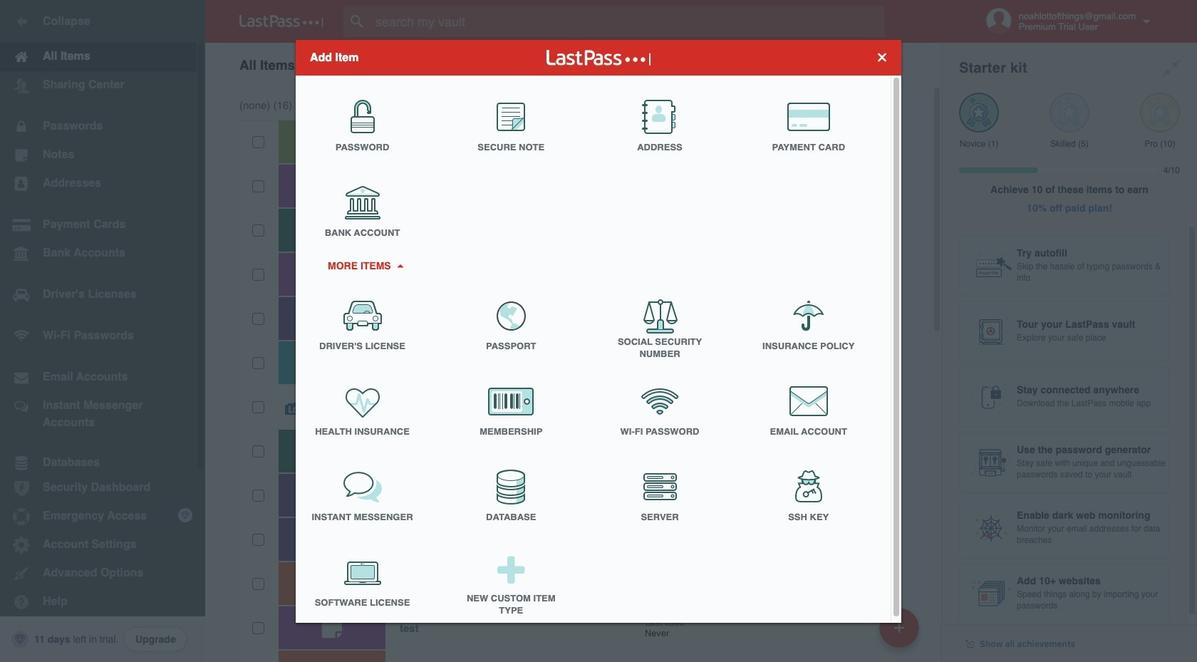 Task type: describe. For each thing, give the bounding box(es) containing it.
new item navigation
[[875, 604, 928, 662]]

Search search field
[[344, 6, 913, 37]]

new item image
[[895, 623, 905, 633]]

vault options navigation
[[205, 43, 942, 86]]

main navigation navigation
[[0, 0, 205, 662]]



Task type: locate. For each thing, give the bounding box(es) containing it.
lastpass image
[[240, 15, 324, 28]]

dialog
[[296, 40, 902, 627]]

search my vault text field
[[344, 6, 913, 37]]

caret right image
[[395, 264, 405, 267]]



